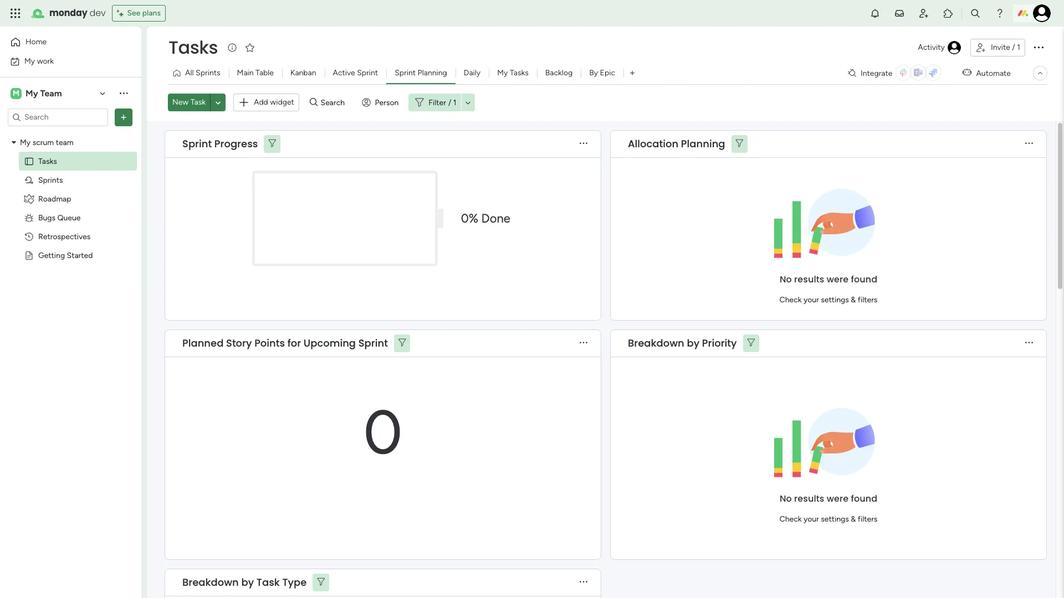 Task type: describe. For each thing, give the bounding box(es) containing it.
team
[[56, 138, 74, 147]]

more dots image for 0
[[580, 339, 588, 348]]

v2 funnel image for breakdown by task type
[[317, 579, 325, 587]]

notifications image
[[870, 8, 881, 19]]

all sprints
[[185, 68, 220, 78]]

breakdown by priority
[[628, 337, 737, 350]]

main
[[237, 68, 254, 78]]

roadmap
[[38, 194, 71, 204]]

dapulse integrations image
[[848, 69, 857, 77]]

person
[[375, 98, 399, 107]]

v2 funnel image for allocation planning
[[736, 140, 744, 148]]

kanban button
[[282, 64, 325, 82]]

Search field
[[318, 95, 351, 110]]

upcoming
[[304, 337, 356, 350]]

results for breakdown by priority
[[795, 493, 825, 506]]

options image
[[118, 112, 129, 123]]

more dots image for no results were found
[[1026, 140, 1034, 148]]

main table
[[237, 68, 274, 78]]

more dots image for breakdown by priority
[[1026, 339, 1034, 348]]

main table button
[[229, 64, 282, 82]]

backlog
[[545, 68, 573, 78]]

home button
[[7, 33, 119, 51]]

person button
[[357, 94, 406, 112]]

see
[[127, 8, 141, 18]]

my tasks
[[498, 68, 529, 78]]

by epic button
[[581, 64, 624, 82]]

my for my work
[[24, 56, 35, 66]]

planned
[[182, 337, 224, 350]]

allocation planning
[[628, 137, 726, 151]]

filters for breakdown by priority
[[858, 515, 878, 524]]

invite members image
[[919, 8, 930, 19]]

type
[[282, 576, 307, 590]]

epic
[[600, 68, 615, 78]]

see plans
[[127, 8, 161, 18]]

m
[[13, 88, 19, 98]]

found for allocation planning
[[851, 273, 878, 286]]

by for priority
[[687, 337, 700, 350]]

kanban
[[291, 68, 316, 78]]

arrow down image
[[462, 96, 475, 109]]

task inside button
[[191, 98, 206, 107]]

sprint planning
[[395, 68, 447, 78]]

were for allocation planning
[[827, 273, 849, 286]]

invite / 1 button
[[971, 39, 1026, 57]]

breakdown for breakdown by task type
[[182, 576, 239, 590]]

public board image
[[24, 250, 34, 261]]

sprint right active
[[357, 68, 378, 78]]

getting started
[[38, 251, 93, 260]]

sprint right upcoming
[[359, 337, 388, 350]]

1 for invite / 1
[[1018, 43, 1021, 52]]

Tasks field
[[166, 35, 221, 60]]

sprint left progress
[[182, 137, 212, 151]]

planning for allocation planning
[[681, 137, 726, 151]]

autopilot image
[[963, 66, 972, 80]]

add
[[254, 98, 268, 107]]

new
[[172, 98, 189, 107]]

add to favorites image
[[245, 42, 256, 53]]

daily
[[464, 68, 481, 78]]

check for breakdown by priority
[[780, 515, 802, 524]]

my for my scrum team
[[20, 138, 31, 147]]

filters for allocation planning
[[858, 295, 878, 305]]

options image
[[1032, 40, 1046, 54]]

priority
[[702, 337, 737, 350]]

for
[[288, 337, 301, 350]]

add widget
[[254, 98, 294, 107]]

1 for filter / 1
[[453, 98, 457, 107]]

retrospectives
[[38, 232, 91, 241]]

sprint planning button
[[387, 64, 456, 82]]

v2 funnel image for breakdown by priority
[[748, 339, 755, 348]]

more dots image for breakdown by task type
[[580, 579, 588, 587]]

my for my tasks
[[498, 68, 508, 78]]

by
[[590, 68, 598, 78]]

v2 search image
[[310, 96, 318, 109]]

caret down image
[[12, 139, 16, 146]]

no results were found for allocation planning
[[780, 273, 878, 286]]

started
[[67, 251, 93, 260]]

tasks inside list box
[[38, 157, 57, 166]]

& for breakdown by priority
[[851, 515, 856, 524]]

daily button
[[456, 64, 489, 82]]

0
[[364, 396, 403, 470]]

plans
[[142, 8, 161, 18]]

by epic
[[590, 68, 615, 78]]

your for breakdown by priority
[[804, 515, 819, 524]]

0%
[[461, 211, 479, 226]]

dev
[[90, 7, 106, 19]]

scrum
[[33, 138, 54, 147]]

0 main content
[[147, 121, 1065, 599]]

breakdown for breakdown by priority
[[628, 337, 685, 350]]

/ for invite
[[1013, 43, 1016, 52]]

check for allocation planning
[[780, 295, 802, 305]]

/ for filter
[[449, 98, 452, 107]]

points
[[255, 337, 285, 350]]



Task type: locate. For each thing, give the bounding box(es) containing it.
angle down image
[[216, 99, 221, 107]]

1 horizontal spatial v2 funnel image
[[748, 339, 755, 348]]

search everything image
[[970, 8, 981, 19]]

2 horizontal spatial tasks
[[510, 68, 529, 78]]

1 results from the top
[[795, 273, 825, 286]]

results for allocation planning
[[795, 273, 825, 286]]

my inside workspace selection element
[[26, 88, 38, 98]]

1 horizontal spatial breakdown
[[628, 337, 685, 350]]

1 vertical spatial more dots image
[[580, 579, 588, 587]]

tasks right public board icon
[[38, 157, 57, 166]]

1 no results were found from the top
[[780, 273, 878, 286]]

/ right filter at the left top of the page
[[449, 98, 452, 107]]

task inside 0 main content
[[257, 576, 280, 590]]

2 vertical spatial v2 funnel image
[[317, 579, 325, 587]]

1 filters from the top
[[858, 295, 878, 305]]

no for breakdown by priority
[[780, 493, 792, 506]]

Search in workspace field
[[23, 111, 93, 124]]

dapulse drag handle 3 image for no results were found
[[618, 339, 622, 348]]

1 vertical spatial 1
[[453, 98, 457, 107]]

getting
[[38, 251, 65, 260]]

2 settings from the top
[[821, 515, 849, 524]]

my team
[[26, 88, 62, 98]]

work
[[37, 56, 54, 66]]

2 filters from the top
[[858, 515, 878, 524]]

1 vertical spatial breakdown
[[182, 576, 239, 590]]

add widget button
[[233, 94, 299, 111]]

check your settings & filters
[[780, 295, 878, 305], [780, 515, 878, 524]]

more dots image
[[1026, 339, 1034, 348], [580, 579, 588, 587]]

add view image
[[630, 69, 635, 77]]

/ right invite
[[1013, 43, 1016, 52]]

task
[[191, 98, 206, 107], [257, 576, 280, 590]]

0 vertical spatial more dots image
[[1026, 339, 1034, 348]]

my scrum team
[[20, 138, 74, 147]]

0 horizontal spatial v2 funnel image
[[736, 140, 744, 148]]

1 vertical spatial /
[[449, 98, 452, 107]]

settings for breakdown by priority
[[821, 515, 849, 524]]

by
[[687, 337, 700, 350], [241, 576, 254, 590]]

2 no results were found from the top
[[780, 493, 878, 506]]

invite / 1
[[991, 43, 1021, 52]]

my for my team
[[26, 88, 38, 98]]

home
[[26, 37, 47, 47]]

activity
[[918, 43, 945, 52]]

0 vertical spatial results
[[795, 273, 825, 286]]

option
[[0, 133, 141, 135]]

0 vertical spatial planning
[[418, 68, 447, 78]]

planning for sprint planning
[[418, 68, 447, 78]]

1 vertical spatial no
[[780, 493, 792, 506]]

0 vertical spatial settings
[[821, 295, 849, 305]]

backlog button
[[537, 64, 581, 82]]

planning right allocation
[[681, 137, 726, 151]]

1 horizontal spatial sprints
[[196, 68, 220, 78]]

progress
[[214, 137, 258, 151]]

activity button
[[914, 39, 966, 57]]

0 vertical spatial by
[[687, 337, 700, 350]]

0 vertical spatial 1
[[1018, 43, 1021, 52]]

my left "work"
[[24, 56, 35, 66]]

0 vertical spatial your
[[804, 295, 819, 305]]

2 found from the top
[[851, 493, 878, 506]]

sprints up "roadmap"
[[38, 175, 63, 185]]

1 vertical spatial results
[[795, 493, 825, 506]]

0 horizontal spatial 1
[[453, 98, 457, 107]]

1
[[1018, 43, 1021, 52], [453, 98, 457, 107]]

2 were from the top
[[827, 493, 849, 506]]

1 vertical spatial were
[[827, 493, 849, 506]]

maria williams image
[[1034, 4, 1051, 22]]

found for breakdown by priority
[[851, 493, 878, 506]]

0 vertical spatial sprints
[[196, 68, 220, 78]]

0 vertical spatial &
[[851, 295, 856, 305]]

collapse board header image
[[1036, 69, 1045, 78]]

1 right invite
[[1018, 43, 1021, 52]]

bugs queue
[[38, 213, 81, 223]]

planning inside 0 main content
[[681, 137, 726, 151]]

by for task
[[241, 576, 254, 590]]

0 horizontal spatial planning
[[418, 68, 447, 78]]

sprint up person
[[395, 68, 416, 78]]

0 vertical spatial tasks
[[169, 35, 218, 60]]

2 vertical spatial tasks
[[38, 157, 57, 166]]

0 vertical spatial v2 funnel image
[[736, 140, 744, 148]]

your for allocation planning
[[804, 295, 819, 305]]

my right caret down image
[[20, 138, 31, 147]]

check your settings & filters for breakdown by priority
[[780, 515, 878, 524]]

queue
[[57, 213, 81, 223]]

1 horizontal spatial task
[[257, 576, 280, 590]]

&
[[851, 295, 856, 305], [851, 515, 856, 524]]

active
[[333, 68, 355, 78]]

1 vertical spatial sprints
[[38, 175, 63, 185]]

0 horizontal spatial tasks
[[38, 157, 57, 166]]

sprints right all
[[196, 68, 220, 78]]

no results were found
[[780, 273, 878, 286], [780, 493, 878, 506]]

0 horizontal spatial more dots image
[[580, 579, 588, 587]]

0 vertical spatial no results were found
[[780, 273, 878, 286]]

0 horizontal spatial v2 funnel image
[[269, 140, 276, 148]]

done
[[482, 211, 511, 226]]

0 vertical spatial breakdown
[[628, 337, 685, 350]]

show board description image
[[226, 42, 239, 53]]

1 horizontal spatial v2 funnel image
[[317, 579, 325, 587]]

workspace image
[[11, 87, 22, 100]]

team
[[40, 88, 62, 98]]

0 horizontal spatial breakdown
[[182, 576, 239, 590]]

allocation
[[628, 137, 679, 151]]

settings for allocation planning
[[821, 295, 849, 305]]

1 & from the top
[[851, 295, 856, 305]]

1 horizontal spatial planning
[[681, 137, 726, 151]]

0 vertical spatial check your settings & filters
[[780, 295, 878, 305]]

1 horizontal spatial 1
[[1018, 43, 1021, 52]]

tasks inside button
[[510, 68, 529, 78]]

check your settings & filters for allocation planning
[[780, 295, 878, 305]]

invite
[[991, 43, 1011, 52]]

were for breakdown by priority
[[827, 493, 849, 506]]

automate
[[977, 68, 1011, 78]]

2 no from the top
[[780, 493, 792, 506]]

0 vertical spatial v2 funnel image
[[269, 140, 276, 148]]

workspace options image
[[118, 88, 129, 99]]

1 vertical spatial task
[[257, 576, 280, 590]]

task right new
[[191, 98, 206, 107]]

1 vertical spatial check
[[780, 515, 802, 524]]

dapulse drag handle 3 image for 0
[[172, 339, 176, 348]]

my work button
[[7, 52, 119, 70]]

my right the daily
[[498, 68, 508, 78]]

settings
[[821, 295, 849, 305], [821, 515, 849, 524]]

1 no from the top
[[780, 273, 792, 286]]

my inside button
[[24, 56, 35, 66]]

2 results from the top
[[795, 493, 825, 506]]

0 horizontal spatial task
[[191, 98, 206, 107]]

my inside list box
[[20, 138, 31, 147]]

v2 funnel image
[[269, 140, 276, 148], [399, 339, 406, 348], [317, 579, 325, 587]]

my work
[[24, 56, 54, 66]]

dapulse drag handle 3 image
[[172, 140, 176, 148], [172, 339, 176, 348], [618, 339, 622, 348]]

my tasks button
[[489, 64, 537, 82]]

1 horizontal spatial by
[[687, 337, 700, 350]]

1 your from the top
[[804, 295, 819, 305]]

by left the priority
[[687, 337, 700, 350]]

sprints inside list box
[[38, 175, 63, 185]]

/
[[1013, 43, 1016, 52], [449, 98, 452, 107]]

workspace selection element
[[11, 87, 64, 100]]

more dots image
[[580, 140, 588, 148], [1026, 140, 1034, 148], [580, 339, 588, 348]]

widget
[[270, 98, 294, 107]]

sprints
[[196, 68, 220, 78], [38, 175, 63, 185]]

0 vertical spatial filters
[[858, 295, 878, 305]]

no results were found for breakdown by priority
[[780, 493, 878, 506]]

1 horizontal spatial tasks
[[169, 35, 218, 60]]

no
[[780, 273, 792, 286], [780, 493, 792, 506]]

v2 funnel image
[[736, 140, 744, 148], [748, 339, 755, 348]]

monday dev
[[49, 7, 106, 19]]

filter
[[429, 98, 446, 107]]

1 horizontal spatial more dots image
[[1026, 339, 1034, 348]]

1 inside invite / 1 button
[[1018, 43, 1021, 52]]

1 vertical spatial no results were found
[[780, 493, 878, 506]]

apps image
[[943, 8, 954, 19]]

breakdown by task type
[[182, 576, 307, 590]]

v2 funnel image for sprint progress
[[269, 140, 276, 148]]

0 vertical spatial task
[[191, 98, 206, 107]]

filters
[[858, 295, 878, 305], [858, 515, 878, 524]]

see plans button
[[112, 5, 166, 22]]

found
[[851, 273, 878, 286], [851, 493, 878, 506]]

1 check from the top
[[780, 295, 802, 305]]

all
[[185, 68, 194, 78]]

0% done
[[461, 211, 511, 226]]

1 check your settings & filters from the top
[[780, 295, 878, 305]]

1 vertical spatial check your settings & filters
[[780, 515, 878, 524]]

1 vertical spatial v2 funnel image
[[399, 339, 406, 348]]

my inside button
[[498, 68, 508, 78]]

1 vertical spatial found
[[851, 493, 878, 506]]

1 left "arrow down" image
[[453, 98, 457, 107]]

1 vertical spatial your
[[804, 515, 819, 524]]

v2 funnel image for planned story points for upcoming sprint
[[399, 339, 406, 348]]

2 & from the top
[[851, 515, 856, 524]]

integrate
[[861, 68, 893, 78]]

1 vertical spatial planning
[[681, 137, 726, 151]]

were
[[827, 273, 849, 286], [827, 493, 849, 506]]

0 vertical spatial found
[[851, 273, 878, 286]]

tasks left the backlog
[[510, 68, 529, 78]]

monday
[[49, 7, 87, 19]]

public board image
[[24, 156, 34, 167]]

new task button
[[168, 94, 210, 112]]

planning inside sprint planning button
[[418, 68, 447, 78]]

all sprints button
[[168, 64, 229, 82]]

filter / 1
[[429, 98, 457, 107]]

planning up filter at the left top of the page
[[418, 68, 447, 78]]

2 check from the top
[[780, 515, 802, 524]]

select product image
[[10, 8, 21, 19]]

sprints inside button
[[196, 68, 220, 78]]

1 vertical spatial v2 funnel image
[[748, 339, 755, 348]]

1 were from the top
[[827, 273, 849, 286]]

0 horizontal spatial sprints
[[38, 175, 63, 185]]

active sprint
[[333, 68, 378, 78]]

0 vertical spatial /
[[1013, 43, 1016, 52]]

2 your from the top
[[804, 515, 819, 524]]

story
[[226, 337, 252, 350]]

results
[[795, 273, 825, 286], [795, 493, 825, 506]]

1 vertical spatial &
[[851, 515, 856, 524]]

1 horizontal spatial /
[[1013, 43, 1016, 52]]

2 check your settings & filters from the top
[[780, 515, 878, 524]]

0 vertical spatial no
[[780, 273, 792, 286]]

no for allocation planning
[[780, 273, 792, 286]]

list box
[[0, 131, 141, 415]]

1 vertical spatial tasks
[[510, 68, 529, 78]]

tasks up all
[[169, 35, 218, 60]]

1 vertical spatial settings
[[821, 515, 849, 524]]

task left type
[[257, 576, 280, 590]]

0 vertical spatial were
[[827, 273, 849, 286]]

1 vertical spatial by
[[241, 576, 254, 590]]

my
[[24, 56, 35, 66], [498, 68, 508, 78], [26, 88, 38, 98], [20, 138, 31, 147]]

1 found from the top
[[851, 273, 878, 286]]

1 settings from the top
[[821, 295, 849, 305]]

sprint progress
[[182, 137, 258, 151]]

0 horizontal spatial /
[[449, 98, 452, 107]]

check
[[780, 295, 802, 305], [780, 515, 802, 524]]

tasks
[[169, 35, 218, 60], [510, 68, 529, 78], [38, 157, 57, 166]]

/ inside button
[[1013, 43, 1016, 52]]

active sprint button
[[325, 64, 387, 82]]

bugs
[[38, 213, 56, 223]]

0 horizontal spatial by
[[241, 576, 254, 590]]

& for allocation planning
[[851, 295, 856, 305]]

list box containing my scrum team
[[0, 131, 141, 415]]

inbox image
[[894, 8, 906, 19]]

breakdown
[[628, 337, 685, 350], [182, 576, 239, 590]]

1 vertical spatial filters
[[858, 515, 878, 524]]

planning
[[418, 68, 447, 78], [681, 137, 726, 151]]

0 vertical spatial check
[[780, 295, 802, 305]]

my right workspace icon
[[26, 88, 38, 98]]

sprint
[[357, 68, 378, 78], [395, 68, 416, 78], [182, 137, 212, 151], [359, 337, 388, 350]]

table
[[256, 68, 274, 78]]

new task
[[172, 98, 206, 107]]

by left type
[[241, 576, 254, 590]]

help image
[[995, 8, 1006, 19]]

your
[[804, 295, 819, 305], [804, 515, 819, 524]]

2 horizontal spatial v2 funnel image
[[399, 339, 406, 348]]

planned story points for upcoming sprint
[[182, 337, 388, 350]]



Task type: vqa. For each thing, say whether or not it's contained in the screenshot.
Inbox image
yes



